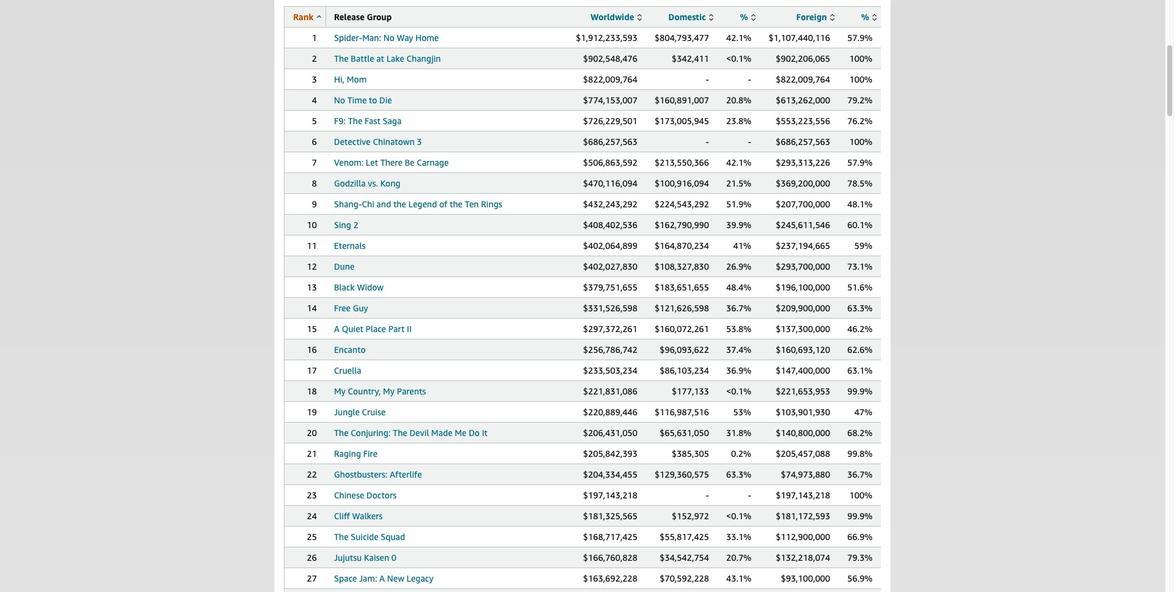 Task type: describe. For each thing, give the bounding box(es) containing it.
eternals link
[[334, 241, 366, 251]]

<0.1% for $152,972
[[727, 511, 752, 522]]

$183,651,655
[[655, 282, 709, 293]]

$385,305
[[672, 449, 709, 459]]

66.9%
[[848, 532, 873, 542]]

cliff
[[334, 511, 350, 522]]

0.2%
[[731, 449, 752, 459]]

1 my from the left
[[334, 386, 346, 397]]

2 % link from the left
[[862, 12, 877, 22]]

59%
[[855, 241, 873, 251]]

$553,223,556
[[776, 116, 831, 126]]

43.1%
[[727, 574, 752, 584]]

way
[[397, 32, 413, 43]]

1 vertical spatial 63.3%
[[727, 469, 752, 480]]

1 % from the left
[[740, 12, 748, 22]]

<0.1% for $342,411
[[727, 53, 752, 64]]

$804,793,477
[[655, 32, 709, 43]]

48.1%
[[848, 199, 873, 209]]

2 $822,009,764 from the left
[[776, 74, 831, 84]]

37.4%
[[727, 345, 752, 355]]

1 horizontal spatial 36.7%
[[848, 469, 873, 480]]

5
[[312, 116, 317, 126]]

be
[[405, 157, 415, 168]]

chi
[[362, 199, 374, 209]]

of
[[439, 199, 448, 209]]

2 the from the left
[[450, 199, 463, 209]]

black
[[334, 282, 355, 293]]

spider-man: no way home link
[[334, 32, 439, 43]]

0 horizontal spatial 2
[[312, 53, 317, 64]]

$166,760,828
[[583, 553, 638, 563]]

raging fire link
[[334, 449, 378, 459]]

f9:
[[334, 116, 346, 126]]

$331,526,598
[[583, 303, 638, 313]]

8
[[312, 178, 317, 189]]

$613,262,000
[[776, 95, 831, 105]]

39.9%
[[727, 220, 752, 230]]

space jam: a new legacy link
[[334, 574, 434, 584]]

at
[[377, 53, 384, 64]]

kaisen
[[364, 553, 389, 563]]

die
[[380, 95, 392, 105]]

$506,863,592
[[583, 157, 638, 168]]

$181,325,565
[[583, 511, 638, 522]]

foreign link
[[797, 12, 835, 22]]

cruella
[[334, 365, 361, 376]]

- up $152,972
[[706, 490, 709, 501]]

$432,243,292
[[583, 199, 638, 209]]

$256,786,742
[[583, 345, 638, 355]]

shang-chi and the legend of the ten rings
[[334, 199, 502, 209]]

encanto link
[[334, 345, 366, 355]]

quiet
[[342, 324, 364, 334]]

$129,360,575
[[655, 469, 709, 480]]

legend
[[409, 199, 437, 209]]

the left "devil"
[[393, 428, 408, 438]]

$342,411
[[672, 53, 709, 64]]

mom
[[347, 74, 367, 84]]

$164,870,234
[[655, 241, 709, 251]]

$152,972
[[672, 511, 709, 522]]

$224,543,292
[[655, 199, 709, 209]]

the battle at lake changjin
[[334, 53, 441, 64]]

1 horizontal spatial 2
[[354, 220, 359, 230]]

46.2%
[[848, 324, 873, 334]]

part
[[388, 324, 405, 334]]

$147,400,000
[[776, 365, 831, 376]]

walkers
[[352, 511, 383, 522]]

vs.
[[368, 178, 378, 189]]

$233,503,234
[[583, 365, 638, 376]]

detective
[[334, 137, 371, 147]]

new
[[387, 574, 405, 584]]

1 $197,143,218 from the left
[[583, 490, 638, 501]]

no time to die
[[334, 95, 392, 105]]

1 $686,257,563 from the left
[[583, 137, 638, 147]]

57.9% for $293,313,226
[[848, 157, 873, 168]]

chinatown
[[373, 137, 415, 147]]

48.4%
[[727, 282, 752, 293]]

detective chinatown 3
[[334, 137, 422, 147]]

$173,005,945
[[655, 116, 709, 126]]

the for battle
[[334, 53, 349, 64]]

79.2%
[[848, 95, 873, 105]]

20.8%
[[727, 95, 752, 105]]

space jam: a new legacy
[[334, 574, 434, 584]]

2 $197,143,218 from the left
[[776, 490, 831, 501]]

conjuring:
[[351, 428, 391, 438]]

ghostbusters: afterlife
[[334, 469, 422, 480]]

and
[[377, 199, 391, 209]]

place
[[366, 324, 386, 334]]

13
[[307, 282, 317, 293]]

jujutsu kaisen 0
[[334, 553, 397, 563]]

to
[[369, 95, 377, 105]]

man:
[[362, 32, 381, 43]]

hi, mom
[[334, 74, 367, 84]]

jam:
[[359, 574, 377, 584]]

- down 23.8%
[[748, 137, 752, 147]]

100% for $902,206,065
[[850, 53, 873, 64]]

1 vertical spatial 3
[[417, 137, 422, 147]]

eternals
[[334, 241, 366, 251]]

68.2%
[[848, 428, 873, 438]]

17
[[307, 365, 317, 376]]

venom: let there be carnage link
[[334, 157, 449, 168]]

1 the from the left
[[394, 199, 406, 209]]

spider-man: no way home
[[334, 32, 439, 43]]

the right 'f9:'
[[348, 116, 363, 126]]

the battle at lake changjin link
[[334, 53, 441, 64]]

60.1%
[[848, 220, 873, 230]]

12
[[307, 261, 317, 272]]

62.6%
[[848, 345, 873, 355]]

42.1% for $804,793,477
[[727, 32, 752, 43]]

chinese doctors
[[334, 490, 397, 501]]

$163,692,228
[[583, 574, 638, 584]]



Task type: vqa. For each thing, say whether or not it's contained in the screenshot.
Universal Pictures International (UPI) on the bottom right
no



Task type: locate. For each thing, give the bounding box(es) containing it.
release group
[[334, 12, 392, 22]]

- down 0.2%
[[748, 490, 752, 501]]

20.7%
[[727, 553, 752, 563]]

2 $686,257,563 from the left
[[776, 137, 831, 147]]

0 vertical spatial <0.1%
[[727, 53, 752, 64]]

worldwide link
[[591, 12, 642, 22]]

godzilla vs. kong
[[334, 178, 401, 189]]

detective chinatown 3 link
[[334, 137, 422, 147]]

18
[[307, 386, 317, 397]]

1 vertical spatial 57.9%
[[848, 157, 873, 168]]

1 57.9% from the top
[[848, 32, 873, 43]]

0 vertical spatial 99.9%
[[848, 386, 873, 397]]

1 vertical spatial 2
[[354, 220, 359, 230]]

57.9% up 78.5%
[[848, 157, 873, 168]]

$103,901,930
[[776, 407, 831, 417]]

a left quiet
[[334, 324, 340, 334]]

the suicide squad link
[[334, 532, 405, 542]]

$774,153,007
[[583, 95, 638, 105]]

1 vertical spatial <0.1%
[[727, 386, 752, 397]]

1 vertical spatial a
[[380, 574, 385, 584]]

<0.1% for $177,133
[[727, 386, 752, 397]]

0 horizontal spatial the
[[394, 199, 406, 209]]

free
[[334, 303, 351, 313]]

godzilla
[[334, 178, 366, 189]]

1 vertical spatial no
[[334, 95, 345, 105]]

domestic
[[669, 12, 706, 22]]

f9: the fast saga
[[334, 116, 402, 126]]

fire
[[363, 449, 378, 459]]

1 99.9% from the top
[[848, 386, 873, 397]]

ii
[[407, 324, 412, 334]]

3 up 4
[[312, 74, 317, 84]]

let
[[366, 157, 378, 168]]

widow
[[357, 282, 384, 293]]

$293,700,000
[[776, 261, 831, 272]]

% link right domestic link
[[740, 12, 756, 22]]

100%
[[850, 53, 873, 64], [850, 74, 873, 84], [850, 137, 873, 147], [850, 490, 873, 501]]

2 my from the left
[[383, 386, 395, 397]]

fast
[[365, 116, 381, 126]]

$822,009,764 down $902,206,065
[[776, 74, 831, 84]]

ten
[[465, 199, 479, 209]]

99.9%
[[848, 386, 873, 397], [848, 511, 873, 522]]

2 100% from the top
[[850, 74, 873, 84]]

1 horizontal spatial 63.3%
[[848, 303, 873, 313]]

$162,790,990
[[655, 220, 709, 230]]

$686,257,563 down $726,229,501
[[583, 137, 638, 147]]

2 57.9% from the top
[[848, 157, 873, 168]]

2 <0.1% from the top
[[727, 386, 752, 397]]

$209,900,000
[[776, 303, 831, 313]]

<0.1% up 33.1%
[[727, 511, 752, 522]]

1 100% from the top
[[850, 53, 873, 64]]

$205,842,393
[[583, 449, 638, 459]]

$121,626,598
[[655, 303, 709, 313]]

1 horizontal spatial no
[[384, 32, 395, 43]]

my
[[334, 386, 346, 397], [383, 386, 395, 397]]

2 42.1% from the top
[[727, 157, 752, 168]]

worldwide
[[591, 12, 635, 22]]

raging
[[334, 449, 361, 459]]

<0.1% up 20.8%
[[727, 53, 752, 64]]

100% for $822,009,764
[[850, 74, 873, 84]]

47%
[[855, 407, 873, 417]]

do
[[469, 428, 480, 438]]

legacy
[[407, 574, 434, 584]]

1 % link from the left
[[740, 12, 756, 22]]

$93,100,000
[[781, 574, 831, 584]]

%
[[740, 12, 748, 22], [862, 12, 870, 22]]

99.8%
[[848, 449, 873, 459]]

1 horizontal spatial $197,143,218
[[776, 490, 831, 501]]

0 horizontal spatial %
[[740, 12, 748, 22]]

- down $342,411
[[706, 74, 709, 84]]

1 horizontal spatial $686,257,563
[[776, 137, 831, 147]]

19
[[307, 407, 317, 417]]

it
[[482, 428, 488, 438]]

2 % from the left
[[862, 12, 870, 22]]

99.9% down the 63.1%
[[848, 386, 873, 397]]

no left way
[[384, 32, 395, 43]]

63.3% down 51.6%
[[848, 303, 873, 313]]

3 <0.1% from the top
[[727, 511, 752, 522]]

0 horizontal spatial 3
[[312, 74, 317, 84]]

3 100% from the top
[[850, 137, 873, 147]]

the right of
[[450, 199, 463, 209]]

suicide
[[351, 532, 379, 542]]

devil
[[410, 428, 429, 438]]

36.9%
[[727, 365, 752, 376]]

shang-chi and the legend of the ten rings link
[[334, 199, 502, 209]]

chinese doctors link
[[334, 490, 397, 501]]

76.2%
[[848, 116, 873, 126]]

1 vertical spatial 42.1%
[[727, 157, 752, 168]]

$297,372,261
[[583, 324, 638, 334]]

the down cliff on the bottom of page
[[334, 532, 349, 542]]

0 vertical spatial 57.9%
[[848, 32, 873, 43]]

2 down 1
[[312, 53, 317, 64]]

domestic link
[[669, 12, 714, 22]]

$196,100,000
[[776, 282, 831, 293]]

63.3% down 0.2%
[[727, 469, 752, 480]]

my left parents
[[383, 386, 395, 397]]

21.5%
[[727, 178, 752, 189]]

2 right sing
[[354, 220, 359, 230]]

1 42.1% from the top
[[727, 32, 752, 43]]

1 $822,009,764 from the left
[[583, 74, 638, 84]]

0 vertical spatial 3
[[312, 74, 317, 84]]

0 vertical spatial 63.3%
[[848, 303, 873, 313]]

0 vertical spatial no
[[384, 32, 395, 43]]

dune
[[334, 261, 355, 272]]

1 vertical spatial 99.9%
[[848, 511, 873, 522]]

my up jungle
[[334, 386, 346, 397]]

1 horizontal spatial a
[[380, 574, 385, 584]]

jungle
[[334, 407, 360, 417]]

f9: the fast saga link
[[334, 116, 402, 126]]

<0.1%
[[727, 53, 752, 64], [727, 386, 752, 397], [727, 511, 752, 522]]

me
[[455, 428, 467, 438]]

shang-
[[334, 199, 362, 209]]

99.9% up the "66.9%"
[[848, 511, 873, 522]]

0 horizontal spatial % link
[[740, 12, 756, 22]]

57.9% right the $1,107,440,116
[[848, 32, 873, 43]]

1 horizontal spatial $822,009,764
[[776, 74, 831, 84]]

sing 2 link
[[334, 220, 359, 230]]

$1,912,233,593
[[576, 32, 638, 43]]

$116,987,516
[[655, 407, 709, 417]]

venom: let there be carnage
[[334, 157, 449, 168]]

$686,257,563 up the $293,313,226 on the right top of the page
[[776, 137, 831, 147]]

1 horizontal spatial my
[[383, 386, 395, 397]]

100% for $197,143,218
[[850, 490, 873, 501]]

4 100% from the top
[[850, 490, 873, 501]]

$160,072,261
[[655, 324, 709, 334]]

$168,717,425
[[583, 532, 638, 542]]

1 horizontal spatial the
[[450, 199, 463, 209]]

parents
[[397, 386, 426, 397]]

the up hi,
[[334, 53, 349, 64]]

the down jungle
[[334, 428, 349, 438]]

free guy
[[334, 303, 368, 313]]

- up 20.8%
[[748, 74, 752, 84]]

36.7% up 53.8%
[[727, 303, 752, 313]]

20
[[307, 428, 317, 438]]

15
[[307, 324, 317, 334]]

$206,431,050
[[583, 428, 638, 438]]

0 horizontal spatial $686,257,563
[[583, 137, 638, 147]]

- up $213,550,366
[[706, 137, 709, 147]]

0 vertical spatial 2
[[312, 53, 317, 64]]

% link right foreign link
[[862, 12, 877, 22]]

1 horizontal spatial %
[[862, 12, 870, 22]]

cruella link
[[334, 365, 361, 376]]

3 up carnage
[[417, 137, 422, 147]]

% right foreign link
[[862, 12, 870, 22]]

1 <0.1% from the top
[[727, 53, 752, 64]]

my country, my parents link
[[334, 386, 426, 397]]

99.9% for $221,653,953
[[848, 386, 873, 397]]

1 horizontal spatial % link
[[862, 12, 877, 22]]

-
[[706, 74, 709, 84], [748, 74, 752, 84], [706, 137, 709, 147], [748, 137, 752, 147], [706, 490, 709, 501], [748, 490, 752, 501]]

14
[[307, 303, 317, 313]]

2 99.9% from the top
[[848, 511, 873, 522]]

spider-
[[334, 32, 362, 43]]

the conjuring: the devil made me do it
[[334, 428, 488, 438]]

% right domestic link
[[740, 12, 748, 22]]

$65,631,050
[[660, 428, 709, 438]]

0 horizontal spatial $197,143,218
[[583, 490, 638, 501]]

no left time
[[334, 95, 345, 105]]

squad
[[381, 532, 405, 542]]

the right and
[[394, 199, 406, 209]]

42.1% for $213,550,366
[[727, 157, 752, 168]]

100% for $686,257,563
[[850, 137, 873, 147]]

0 horizontal spatial no
[[334, 95, 345, 105]]

42.1% up 21.5%
[[727, 157, 752, 168]]

<0.1% down '36.9%' in the bottom of the page
[[727, 386, 752, 397]]

hi, mom link
[[334, 74, 367, 84]]

ghostbusters:
[[334, 469, 388, 480]]

1 horizontal spatial 3
[[417, 137, 422, 147]]

$197,143,218 up $181,172,593
[[776, 490, 831, 501]]

42.1% right $804,793,477
[[727, 32, 752, 43]]

0 horizontal spatial my
[[334, 386, 346, 397]]

the for conjuring:
[[334, 428, 349, 438]]

0 horizontal spatial 63.3%
[[727, 469, 752, 480]]

31.8%
[[727, 428, 752, 438]]

chinese
[[334, 490, 364, 501]]

the conjuring: the devil made me do it link
[[334, 428, 488, 438]]

cliff walkers link
[[334, 511, 383, 522]]

carnage
[[417, 157, 449, 168]]

no time to die link
[[334, 95, 392, 105]]

0 vertical spatial a
[[334, 324, 340, 334]]

63.3%
[[848, 303, 873, 313], [727, 469, 752, 480]]

0 horizontal spatial $822,009,764
[[583, 74, 638, 84]]

$220,889,446
[[583, 407, 638, 417]]

$822,009,764 down $902,548,476
[[583, 74, 638, 84]]

0 vertical spatial 36.7%
[[727, 303, 752, 313]]

a left new
[[380, 574, 385, 584]]

57.9% for $1,107,440,116
[[848, 32, 873, 43]]

$213,550,366
[[655, 157, 709, 168]]

36.7% down '99.8%'
[[848, 469, 873, 480]]

hi,
[[334, 74, 345, 84]]

$197,143,218 down $204,334,455
[[583, 490, 638, 501]]

99.9% for $181,172,593
[[848, 511, 873, 522]]

0 vertical spatial 42.1%
[[727, 32, 752, 43]]

4
[[312, 95, 317, 105]]

0 horizontal spatial a
[[334, 324, 340, 334]]

2 vertical spatial <0.1%
[[727, 511, 752, 522]]

$1,107,440,116
[[769, 32, 831, 43]]

1 vertical spatial 36.7%
[[848, 469, 873, 480]]

0 horizontal spatial 36.7%
[[727, 303, 752, 313]]

the for suicide
[[334, 532, 349, 542]]



